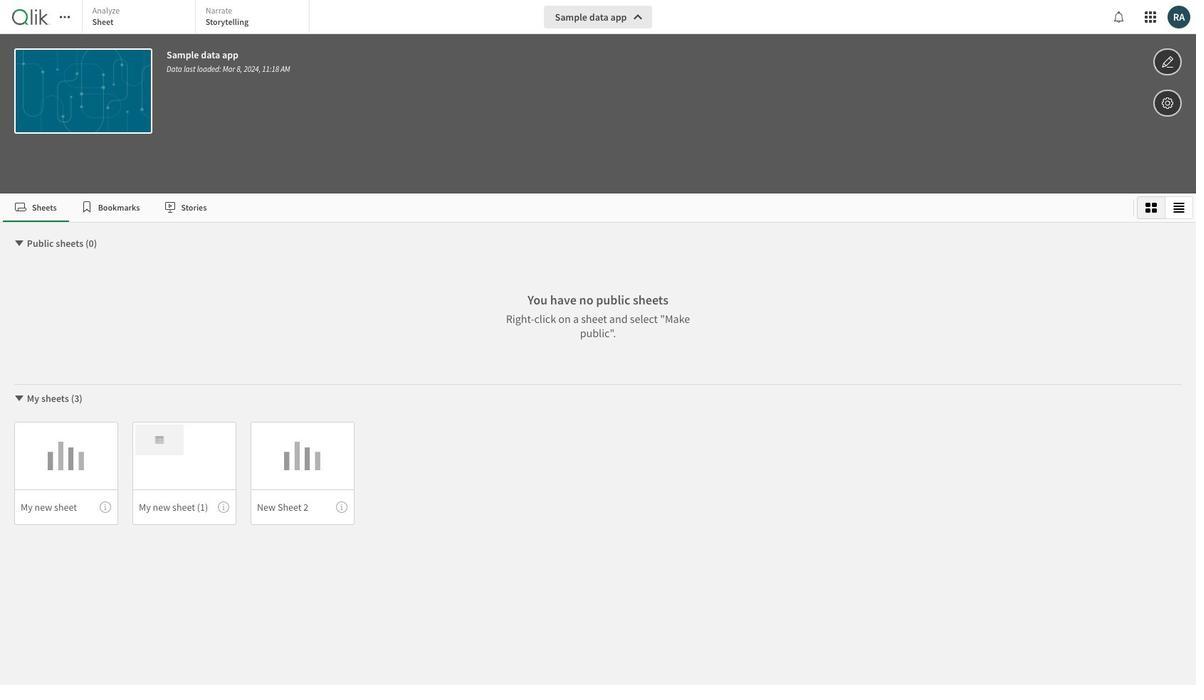 Task type: locate. For each thing, give the bounding box(es) containing it.
0 vertical spatial tab list
[[82, 0, 313, 36]]

2 horizontal spatial menu item
[[251, 490, 355, 525]]

2 tooltip from the left
[[218, 502, 229, 513]]

tooltip inside new sheet 2 sheet is selected. press the spacebar or enter key to open new sheet 2 sheet. use the right and left arrow keys to navigate. element
[[336, 502, 347, 513]]

collapse image
[[14, 238, 25, 249], [14, 393, 25, 404]]

group
[[1137, 197, 1193, 219]]

3 tooltip from the left
[[336, 502, 347, 513]]

0 vertical spatial collapse image
[[14, 238, 25, 249]]

1 vertical spatial tab list
[[3, 194, 1128, 222]]

menu item
[[14, 490, 118, 525], [132, 490, 236, 525], [251, 490, 355, 525]]

list view image
[[1173, 202, 1185, 214]]

application
[[0, 0, 1196, 686]]

2 horizontal spatial tooltip
[[336, 502, 347, 513]]

menu item for my new sheet (1) sheet is selected. press the spacebar or enter key to open my new sheet (1) sheet. use the right and left arrow keys to navigate. element
[[132, 490, 236, 525]]

tooltip inside my new sheet sheet is selected. press the spacebar or enter key to open my new sheet sheet. use the right and left arrow keys to navigate. element
[[100, 502, 111, 513]]

app options image
[[1161, 95, 1174, 112]]

1 vertical spatial collapse image
[[14, 393, 25, 404]]

tab list
[[82, 0, 313, 36], [3, 194, 1128, 222]]

1 menu item from the left
[[14, 490, 118, 525]]

0 horizontal spatial tooltip
[[100, 502, 111, 513]]

1 horizontal spatial tooltip
[[218, 502, 229, 513]]

toolbar
[[0, 0, 1196, 194]]

1 tooltip from the left
[[100, 502, 111, 513]]

my new sheet (1) sheet is selected. press the spacebar or enter key to open my new sheet (1) sheet. use the right and left arrow keys to navigate. element
[[132, 422, 236, 525]]

3 menu item from the left
[[251, 490, 355, 525]]

1 collapse image from the top
[[14, 238, 25, 249]]

edit image
[[1161, 53, 1174, 70]]

my new sheet sheet is selected. press the spacebar or enter key to open my new sheet sheet. use the right and left arrow keys to navigate. element
[[14, 422, 118, 525]]

grid view image
[[1146, 202, 1157, 214]]

0 horizontal spatial menu item
[[14, 490, 118, 525]]

tooltip inside my new sheet (1) sheet is selected. press the spacebar or enter key to open my new sheet (1) sheet. use the right and left arrow keys to navigate. element
[[218, 502, 229, 513]]

tooltip
[[100, 502, 111, 513], [218, 502, 229, 513], [336, 502, 347, 513]]

2 menu item from the left
[[132, 490, 236, 525]]

1 horizontal spatial menu item
[[132, 490, 236, 525]]



Task type: describe. For each thing, give the bounding box(es) containing it.
2 collapse image from the top
[[14, 393, 25, 404]]

menu item for new sheet 2 sheet is selected. press the spacebar or enter key to open new sheet 2 sheet. use the right and left arrow keys to navigate. element at the bottom of the page
[[251, 490, 355, 525]]

tooltip for menu item related to my new sheet (1) sheet is selected. press the spacebar or enter key to open my new sheet (1) sheet. use the right and left arrow keys to navigate. element
[[218, 502, 229, 513]]

tooltip for menu item for new sheet 2 sheet is selected. press the spacebar or enter key to open new sheet 2 sheet. use the right and left arrow keys to navigate. element at the bottom of the page
[[336, 502, 347, 513]]

new sheet 2 sheet is selected. press the spacebar or enter key to open new sheet 2 sheet. use the right and left arrow keys to navigate. element
[[251, 422, 355, 525]]

menu item for my new sheet sheet is selected. press the spacebar or enter key to open my new sheet sheet. use the right and left arrow keys to navigate. element on the left bottom of page
[[14, 490, 118, 525]]

tooltip for menu item corresponding to my new sheet sheet is selected. press the spacebar or enter key to open my new sheet sheet. use the right and left arrow keys to navigate. element on the left bottom of page
[[100, 502, 111, 513]]



Task type: vqa. For each thing, say whether or not it's contained in the screenshot.
risk's Use Template
no



